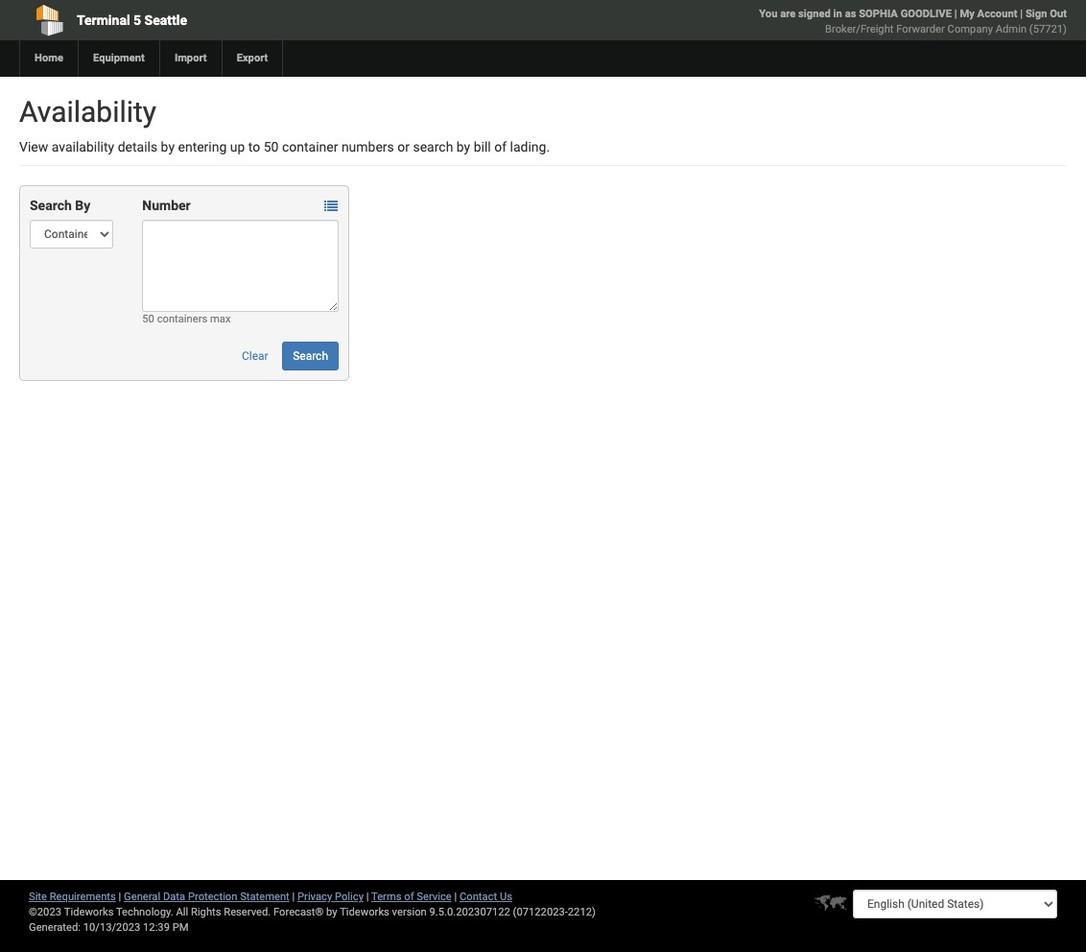 Task type: describe. For each thing, give the bounding box(es) containing it.
entering
[[178, 139, 227, 155]]

| left 'my'
[[955, 8, 958, 20]]

my account link
[[960, 8, 1018, 20]]

container
[[282, 139, 338, 155]]

availability
[[19, 95, 157, 129]]

goodlive
[[901, 8, 952, 20]]

privacy
[[298, 891, 332, 903]]

sign out link
[[1026, 8, 1068, 20]]

broker/freight
[[826, 23, 894, 36]]

pm
[[173, 922, 189, 934]]

equipment link
[[78, 40, 159, 77]]

reserved.
[[224, 906, 271, 919]]

export link
[[221, 40, 283, 77]]

to
[[248, 139, 260, 155]]

us
[[500, 891, 513, 903]]

as
[[845, 8, 857, 20]]

search by
[[30, 198, 90, 213]]

statement
[[240, 891, 290, 903]]

0 horizontal spatial by
[[161, 139, 175, 155]]

generated:
[[29, 922, 81, 934]]

by inside site requirements | general data protection statement | privacy policy | terms of service | contact us ©2023 tideworks technology. all rights reserved. forecast® by tideworks version 9.5.0.202307122 (07122023-2212) generated: 10/13/2023 12:39 pm
[[326, 906, 338, 919]]

show list image
[[324, 200, 338, 213]]

you
[[760, 8, 778, 20]]

export
[[237, 52, 268, 64]]

technology.
[[116, 906, 173, 919]]

number
[[142, 198, 191, 213]]

equipment
[[93, 52, 145, 64]]

availability
[[52, 139, 114, 155]]

data
[[163, 891, 185, 903]]

9.5.0.202307122
[[430, 906, 511, 919]]

company
[[948, 23, 994, 36]]

(07122023-
[[513, 906, 568, 919]]

requirements
[[50, 891, 116, 903]]

view
[[19, 139, 48, 155]]

max
[[210, 313, 231, 325]]

| up 9.5.0.202307122
[[455, 891, 457, 903]]

out
[[1051, 8, 1068, 20]]

all
[[176, 906, 188, 919]]

policy
[[335, 891, 364, 903]]

(57721)
[[1030, 23, 1068, 36]]

or
[[398, 139, 410, 155]]

terms of service link
[[372, 891, 452, 903]]

| left sign
[[1021, 8, 1024, 20]]

numbers
[[342, 139, 394, 155]]

of inside site requirements | general data protection statement | privacy policy | terms of service | contact us ©2023 tideworks technology. all rights reserved. forecast® by tideworks version 9.5.0.202307122 (07122023-2212) generated: 10/13/2023 12:39 pm
[[404, 891, 414, 903]]

search for search
[[293, 349, 328, 363]]

import
[[175, 52, 207, 64]]

up
[[230, 139, 245, 155]]

search for search by
[[30, 198, 72, 213]]

are
[[781, 8, 796, 20]]

service
[[417, 891, 452, 903]]



Task type: locate. For each thing, give the bounding box(es) containing it.
1 horizontal spatial 50
[[264, 139, 279, 155]]

my
[[960, 8, 975, 20]]

Number text field
[[142, 220, 339, 312]]

1 vertical spatial of
[[404, 891, 414, 903]]

10/13/2023
[[83, 922, 140, 934]]

1 vertical spatial 50
[[142, 313, 154, 325]]

0 horizontal spatial 50
[[142, 313, 154, 325]]

signed
[[799, 8, 831, 20]]

privacy policy link
[[298, 891, 364, 903]]

sign
[[1026, 8, 1048, 20]]

0 horizontal spatial of
[[404, 891, 414, 903]]

search button
[[282, 342, 339, 371]]

home
[[35, 52, 63, 64]]

terminal
[[77, 12, 130, 28]]

version
[[392, 906, 427, 919]]

details
[[118, 139, 158, 155]]

2 horizontal spatial by
[[457, 139, 471, 155]]

contact
[[460, 891, 497, 903]]

contact us link
[[460, 891, 513, 903]]

terminal 5 seattle
[[77, 12, 187, 28]]

| up tideworks
[[367, 891, 369, 903]]

in
[[834, 8, 843, 20]]

1 horizontal spatial search
[[293, 349, 328, 363]]

by down privacy policy link
[[326, 906, 338, 919]]

terms
[[372, 891, 402, 903]]

search right clear button
[[293, 349, 328, 363]]

2212)
[[568, 906, 596, 919]]

|
[[955, 8, 958, 20], [1021, 8, 1024, 20], [119, 891, 121, 903], [292, 891, 295, 903], [367, 891, 369, 903], [455, 891, 457, 903]]

of right the bill
[[495, 139, 507, 155]]

5
[[134, 12, 141, 28]]

50 left the containers
[[142, 313, 154, 325]]

©2023 tideworks
[[29, 906, 114, 919]]

1 horizontal spatial by
[[326, 906, 338, 919]]

search left by
[[30, 198, 72, 213]]

rights
[[191, 906, 221, 919]]

0 horizontal spatial search
[[30, 198, 72, 213]]

clear button
[[231, 342, 279, 371]]

search inside button
[[293, 349, 328, 363]]

site requirements link
[[29, 891, 116, 903]]

protection
[[188, 891, 238, 903]]

search
[[30, 198, 72, 213], [293, 349, 328, 363]]

by right 'details' in the left top of the page
[[161, 139, 175, 155]]

0 vertical spatial of
[[495, 139, 507, 155]]

general data protection statement link
[[124, 891, 290, 903]]

account
[[978, 8, 1018, 20]]

import link
[[159, 40, 221, 77]]

1 horizontal spatial of
[[495, 139, 507, 155]]

of
[[495, 139, 507, 155], [404, 891, 414, 903]]

search
[[413, 139, 454, 155]]

containers
[[157, 313, 208, 325]]

site
[[29, 891, 47, 903]]

forecast®
[[274, 906, 324, 919]]

sophia
[[859, 8, 898, 20]]

12:39
[[143, 922, 170, 934]]

by
[[161, 139, 175, 155], [457, 139, 471, 155], [326, 906, 338, 919]]

1 vertical spatial search
[[293, 349, 328, 363]]

terminal 5 seattle link
[[19, 0, 439, 40]]

| up forecast®
[[292, 891, 295, 903]]

lading.
[[510, 139, 550, 155]]

admin
[[996, 23, 1027, 36]]

tideworks
[[340, 906, 390, 919]]

of up "version"
[[404, 891, 414, 903]]

home link
[[19, 40, 78, 77]]

by
[[75, 198, 90, 213]]

by left the bill
[[457, 139, 471, 155]]

0 vertical spatial 50
[[264, 139, 279, 155]]

50
[[264, 139, 279, 155], [142, 313, 154, 325]]

| left general
[[119, 891, 121, 903]]

forwarder
[[897, 23, 946, 36]]

bill
[[474, 139, 491, 155]]

site requirements | general data protection statement | privacy policy | terms of service | contact us ©2023 tideworks technology. all rights reserved. forecast® by tideworks version 9.5.0.202307122 (07122023-2212) generated: 10/13/2023 12:39 pm
[[29, 891, 596, 934]]

view availability details by entering up to 50 container numbers or search by bill of lading.
[[19, 139, 550, 155]]

you are signed in as sophia goodlive | my account | sign out broker/freight forwarder company admin (57721)
[[760, 8, 1068, 36]]

50 containers max
[[142, 313, 231, 325]]

general
[[124, 891, 160, 903]]

50 right to
[[264, 139, 279, 155]]

clear
[[242, 349, 269, 363]]

0 vertical spatial search
[[30, 198, 72, 213]]

seattle
[[145, 12, 187, 28]]



Task type: vqa. For each thing, say whether or not it's contained in the screenshot.
'by' within "Site Requirements | General Data Protection Statement | Privacy Policy | Terms of Service | Contact Us ©2023 Tideworks Technology. All Rights Reserved. Forecast® by Tideworks version 9.5.0.202307122 (07122023-2212) Generated: 10/13/2023 1:44 PM"
no



